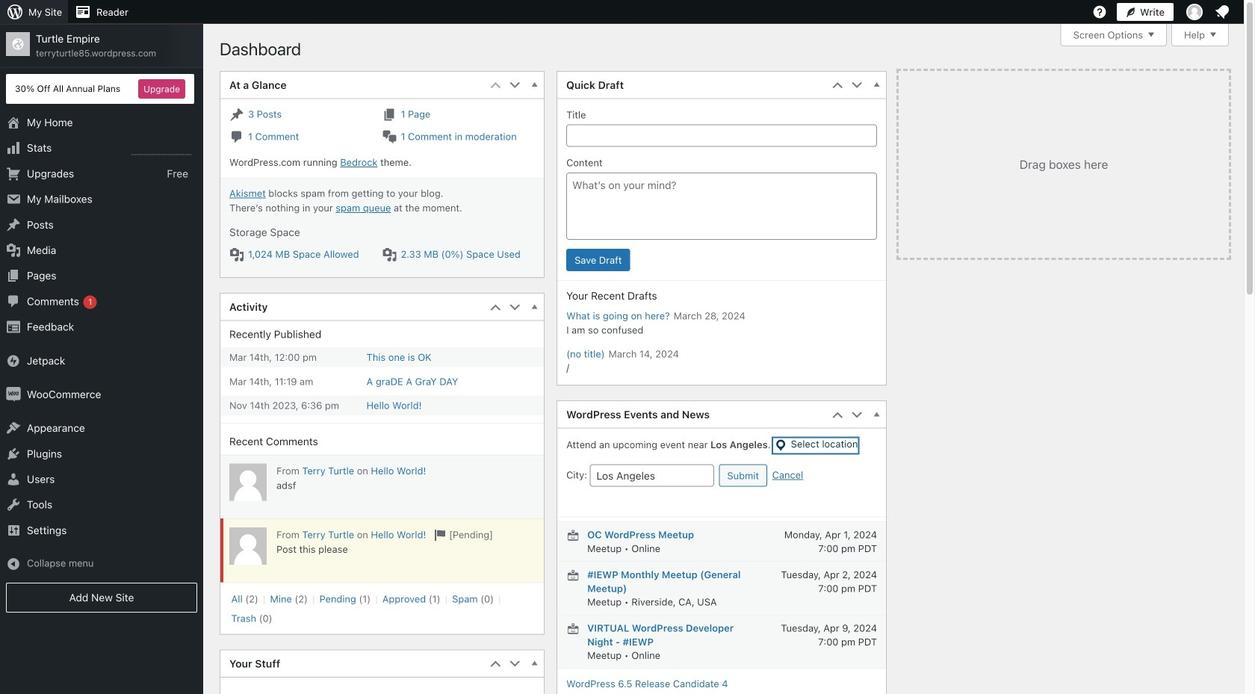 Task type: locate. For each thing, give the bounding box(es) containing it.
None submit
[[566, 249, 630, 271], [719, 465, 767, 487], [566, 249, 630, 271], [719, 465, 767, 487]]

main menu navigation
[[0, 24, 203, 619]]

Cincinnati text field
[[590, 465, 714, 487]]

None text field
[[566, 125, 877, 147]]



Task type: describe. For each thing, give the bounding box(es) containing it.
What's on your mind? text field
[[566, 172, 877, 240]]

toolbar navigation
[[0, 0, 1235, 24]]

hourly views image
[[131, 141, 191, 156]]



